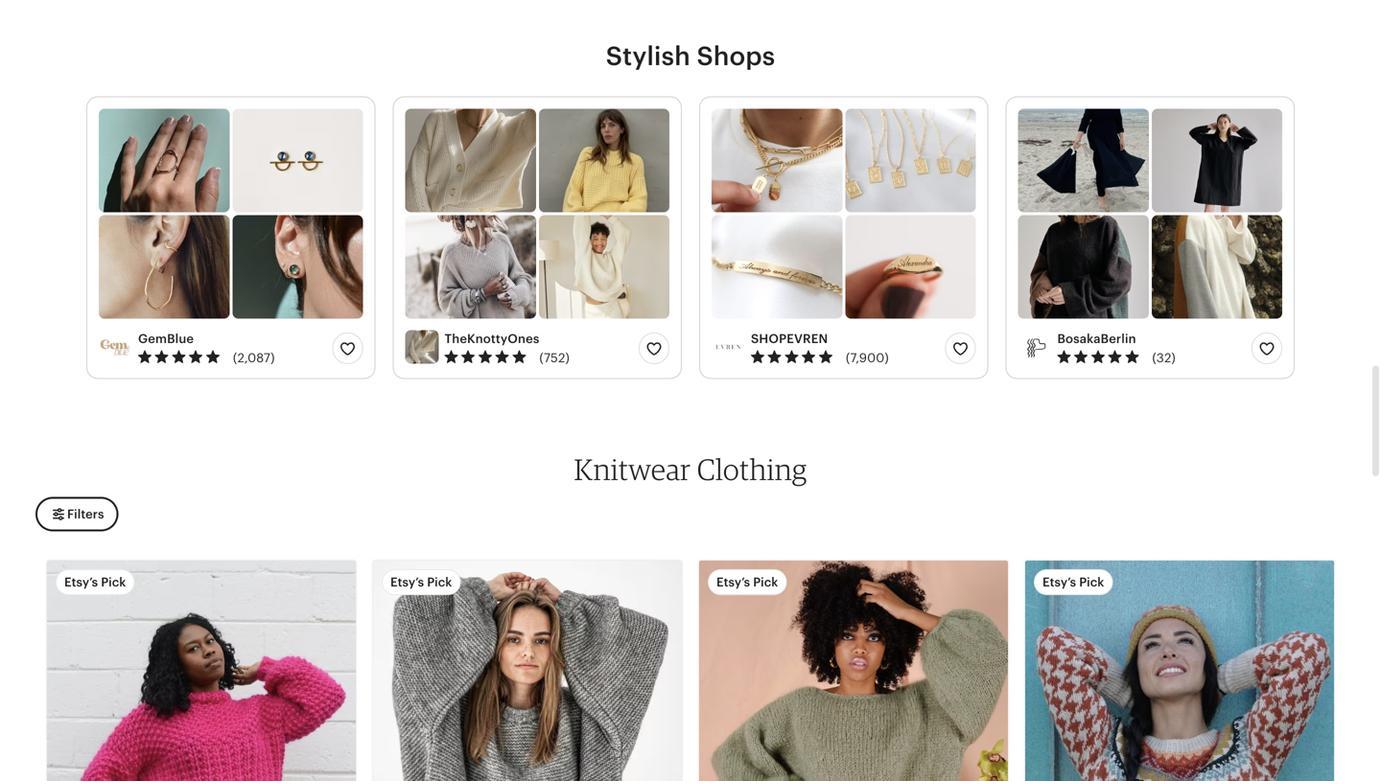 Task type: describe. For each thing, give the bounding box(es) containing it.
stylish shops
[[606, 41, 775, 71]]

etsy's pick for knitting pattern for women image
[[1043, 575, 1104, 590]]

astrology necklace - star sign necklace - zodiac sign necklace - rectangle pendant - 14k gold filled or sterling silver image
[[845, 109, 976, 212]]

pick for knitting pattern for women image
[[1079, 575, 1104, 590]]

oval signet ring - dainty signet - personalized ring - sterling silver or 14k gold vermeil - engraved signet ring - name ring image
[[845, 215, 976, 319]]

oversized terry sweater, big terry coth sweater, aesthetic vintage sweatshirt, trendy oversized pullover, 90s unisex terry cloth sweater image
[[1018, 215, 1149, 319]]

filters button
[[35, 497, 118, 532]]

etsy's for first etsy's pick link from the left
[[64, 575, 98, 590]]

custom color chunky knit sweater/ wool pullover 16 colours/modern oversized jumper/customize colour/merino sustainable knitwear/ luxury knit image
[[47, 561, 356, 782]]

etsy's for 2nd etsy's pick link
[[390, 575, 424, 590]]

bosakaberlin
[[1057, 332, 1136, 346]]

4 etsy's pick link from the left
[[1025, 561, 1334, 782]]

cozy men's pullover, oversized terry sweater, large sweater for men, cotton terry sweatshirt, oversized 90s pullover, trendy large pullover image
[[1152, 215, 1282, 319]]

2 etsy's pick link from the left
[[373, 561, 682, 782]]

engraved tag necklace - gold filled tag charm - custom initial necklace - dog tag pendant - initial tag necklace - gift for her - mom gift image
[[712, 109, 842, 212]]

merino wool cardigan for her, short knit oversized cardigan, baggy cardigan with buttons, scandinavian minimalist style, loose knit cardigan image
[[405, 109, 536, 212]]

oversize pullover cotton sweater for women, 100% sustainable loungewear clothing, chunky knit sweater for her, winter clothing gift image
[[539, 215, 670, 319]]

etsy's pick for the custom color chunky knit sweater/ wool pullover 16 colours/modern oversized jumper/customize colour/merino sustainable knitwear/ luxury knit image
[[64, 575, 126, 590]]

knitting pattern for women image
[[1025, 561, 1334, 782]]

(752)
[[539, 351, 570, 365]]

chunky merino wool sweater, oversized women jumper, loose knit jumper, minimalist basic knitwear, boho sweater, winter clothing, winter gift image
[[405, 215, 536, 319]]

(7,900)
[[846, 351, 889, 365]]

cirque ring image
[[99, 109, 229, 212]]

chunky drop shoulder oversized sweater, wool sweater, cable knit sweater, handmade sweater, big sleeves sweater, knitted jumper, atuko image
[[373, 561, 682, 782]]

pick for mohair sweater/boho sweater/slouchy sweater/scandinavian sweater/wool sweater/ chunky sweater /oversize/sustainable gift/sustainable fashion image
[[753, 575, 778, 590]]

filters
[[67, 508, 104, 522]]

shopevren
[[751, 332, 828, 346]]



Task type: locate. For each thing, give the bounding box(es) containing it.
2 etsy's from the left
[[390, 575, 424, 590]]

etsy's pick link
[[47, 561, 356, 782], [373, 561, 682, 782], [699, 561, 1008, 782], [1025, 561, 1334, 782]]

etsy's for 2nd etsy's pick link from right
[[717, 575, 750, 590]]

black cotton dress by bosaka berlin, cotton summer dress, midi dress with sleeves, sexy black dress, short dress, cocktail party dress image
[[1152, 109, 1282, 212]]

3 etsy's pick link from the left
[[699, 561, 1008, 782]]

pick for chunky drop shoulder oversized sweater, wool sweater, cable knit sweater, handmade sweater, big sleeves sweater, knitted jumper, atuko image in the bottom of the page
[[427, 575, 452, 590]]

stylish
[[606, 41, 690, 71]]

etsy's pick
[[64, 575, 126, 590], [390, 575, 452, 590], [717, 575, 778, 590], [1043, 575, 1104, 590]]

etsy's for 1st etsy's pick link from right
[[1043, 575, 1076, 590]]

mohair sweater/boho sweater/slouchy sweater/scandinavian sweater/wool sweater/ chunky sweater /oversize/sustainable gift/sustainable fashion image
[[699, 561, 1008, 782]]

theknottyones
[[445, 332, 540, 346]]

personalized bar bracelet for women - custom name bracelet - engraved bar bracelet - christmas gift for her - gift for daughter or mom image
[[712, 215, 842, 319]]

pick for the custom color chunky knit sweater/ wool pullover 16 colours/modern oversized jumper/customize colour/merino sustainable knitwear/ luxury knit image
[[101, 575, 126, 590]]

1 etsy's pick link from the left
[[47, 561, 356, 782]]

(2,087)
[[233, 351, 275, 365]]

shops
[[697, 41, 775, 71]]

1 etsy's from the left
[[64, 575, 98, 590]]

serena earrings image
[[232, 109, 363, 212]]

gemblue
[[138, 332, 194, 346]]

4 etsy's pick from the left
[[1043, 575, 1104, 590]]

freya hoops image
[[99, 215, 229, 319]]

etsy's pick for mohair sweater/boho sweater/slouchy sweater/scandinavian sweater/wool sweater/ chunky sweater /oversize/sustainable gift/sustainable fashion image
[[717, 575, 778, 590]]

4 etsy's from the left
[[1043, 575, 1076, 590]]

4 pick from the left
[[1079, 575, 1104, 590]]

etsy's pick for chunky drop shoulder oversized sweater, wool sweater, cable knit sweater, handmade sweater, big sleeves sweater, knitted jumper, atuko image in the bottom of the page
[[390, 575, 452, 590]]

1 pick from the left
[[101, 575, 126, 590]]

knitwear
[[574, 452, 691, 487]]

3 pick from the left
[[753, 575, 778, 590]]

2 etsy's pick from the left
[[390, 575, 452, 590]]

etsy's
[[64, 575, 98, 590], [390, 575, 424, 590], [717, 575, 750, 590], [1043, 575, 1076, 590]]

(32)
[[1152, 351, 1176, 365]]

moss agate earrings image
[[232, 215, 363, 319]]

1 etsy's pick from the left
[[64, 575, 126, 590]]

bosaka core tote shopper bag - plush black image
[[1018, 109, 1149, 212]]

pick
[[101, 575, 126, 590], [427, 575, 452, 590], [753, 575, 778, 590], [1079, 575, 1104, 590]]

minimalist cotton yellow sweater for women, chunky knit cozy pullover sweater, sustainable knitwear gift for her, oversized cotton jumper image
[[539, 109, 670, 212]]

clothing
[[697, 452, 807, 487]]

knitwear clothing
[[574, 452, 807, 487]]

2 pick from the left
[[427, 575, 452, 590]]

3 etsy's from the left
[[717, 575, 750, 590]]

3 etsy's pick from the left
[[717, 575, 778, 590]]



Task type: vqa. For each thing, say whether or not it's contained in the screenshot.
bottom the super
no



